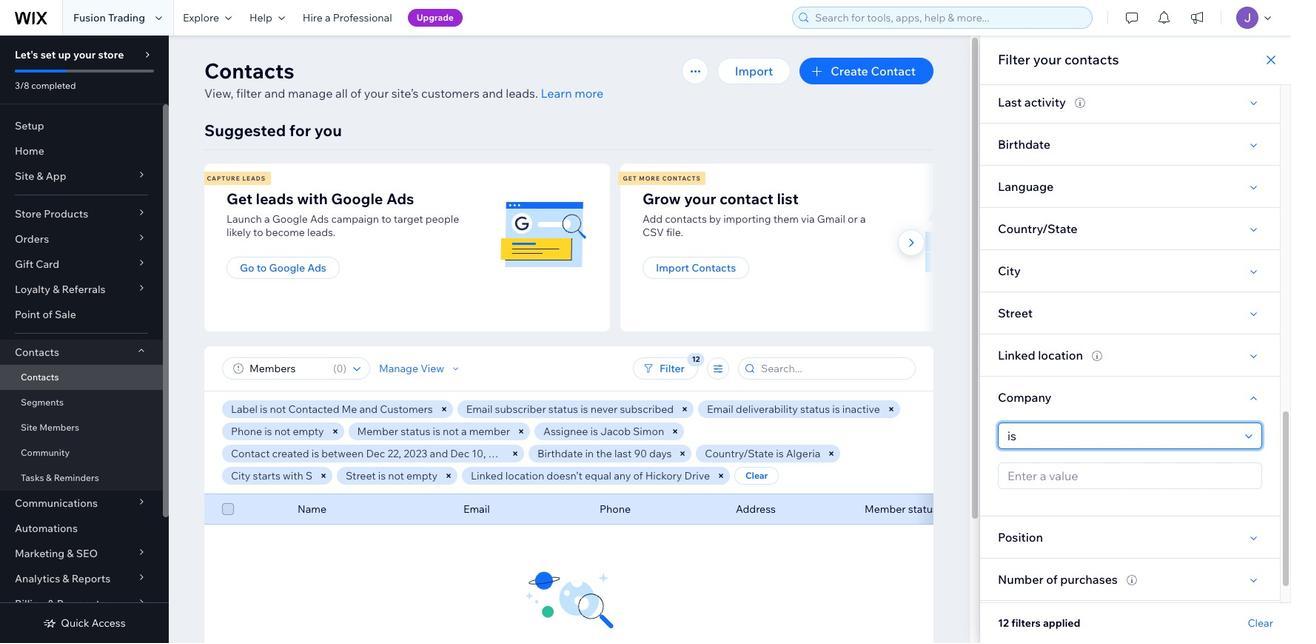 Task type: vqa. For each thing, say whether or not it's contained in the screenshot.
starts
yes



Task type: describe. For each thing, give the bounding box(es) containing it.
your inside sidebar element
[[73, 48, 96, 61]]

hickory
[[645, 469, 682, 483]]

store
[[98, 48, 124, 61]]

grow your contact list add contacts by importing them via gmail or a csv file.
[[643, 190, 866, 239]]

contacted
[[288, 403, 339, 416]]

between
[[321, 447, 364, 460]]

customers
[[421, 86, 480, 101]]

not for phone is not empty
[[274, 425, 290, 438]]

of right number
[[1046, 572, 1058, 587]]

1 vertical spatial ads
[[310, 212, 329, 226]]

become
[[266, 226, 305, 239]]

loyalty & referrals
[[15, 283, 106, 296]]

name
[[298, 503, 326, 516]]

to inside button
[[257, 261, 267, 275]]

Unsaved view field
[[245, 358, 329, 379]]

of inside contacts view, filter and manage all of your site's customers and leads. learn more
[[350, 86, 361, 101]]

birthdate for birthdate
[[998, 137, 1050, 152]]

filter your contacts
[[998, 51, 1119, 68]]

marketing & seo button
[[0, 541, 163, 566]]

city for city starts with s
[[231, 469, 251, 483]]

store
[[15, 207, 42, 221]]

target
[[394, 212, 423, 226]]

1 2023 from the left
[[404, 447, 427, 460]]

number of purchases
[[998, 572, 1118, 587]]

clear for "clear" button to the left
[[745, 470, 768, 481]]

Select an option field
[[1003, 423, 1241, 449]]

city for city
[[998, 264, 1021, 278]]

google inside 'go to google ads' button
[[269, 261, 305, 275]]

deliverability
[[736, 403, 798, 416]]

referrals
[[62, 283, 106, 296]]

0 vertical spatial google
[[331, 190, 383, 208]]

street for street
[[998, 306, 1033, 321]]

contact created is between dec 22, 2023 and dec 10, 2023
[[231, 447, 512, 460]]

& for billing
[[48, 597, 54, 611]]

contacts inside popup button
[[15, 346, 59, 359]]

orders button
[[0, 227, 163, 252]]

linked location
[[998, 348, 1083, 363]]

leads. inside get leads with google ads launch a google ads campaign to target people likely to become leads.
[[307, 226, 336, 239]]

hire a professional
[[303, 11, 392, 24]]

hire a professional link
[[294, 0, 401, 36]]

and down member status is not a member
[[430, 447, 448, 460]]

likely
[[227, 226, 251, 239]]

0 vertical spatial contacts
[[1064, 51, 1119, 68]]

site members
[[21, 422, 79, 433]]

1 dec from the left
[[366, 447, 385, 460]]

community link
[[0, 440, 163, 466]]

not for label is not contacted me and customers
[[270, 403, 286, 416]]

add
[[643, 212, 663, 226]]

customers
[[380, 403, 433, 416]]

to left target
[[381, 212, 391, 226]]

email down 10,
[[463, 503, 490, 516]]

0
[[336, 362, 343, 375]]

city starts with s
[[231, 469, 312, 483]]

file.
[[666, 226, 683, 239]]

capture leads
[[207, 175, 266, 182]]

store products button
[[0, 201, 163, 227]]

and right filter
[[264, 86, 285, 101]]

email for email subscriber status is never subscribed
[[466, 403, 493, 416]]

your up activity
[[1033, 51, 1061, 68]]

get leads with google ads launch a google ads campaign to target people likely to become leads.
[[227, 190, 459, 239]]

3/8
[[15, 80, 29, 91]]

contact inside button
[[871, 64, 916, 78]]

location for linked location doesn't equal any of hickory drive
[[505, 469, 544, 483]]

Search for tools, apps, help & more... field
[[811, 7, 1087, 28]]

for
[[289, 121, 311, 140]]

label is not contacted me and customers
[[231, 403, 433, 416]]

learn
[[541, 86, 572, 101]]

linked for linked location
[[998, 348, 1035, 363]]

contacts up segments
[[21, 372, 59, 383]]

is right label
[[260, 403, 268, 416]]

& for analytics
[[62, 572, 69, 586]]

import for import
[[735, 64, 773, 78]]

list
[[777, 190, 799, 208]]

with for s
[[283, 469, 303, 483]]

doesn't
[[547, 469, 582, 483]]

country/state for country/state is algeria
[[705, 447, 774, 460]]

capture
[[207, 175, 240, 182]]

is left 'jacob'
[[590, 425, 598, 438]]

street is not empty
[[346, 469, 438, 483]]

in
[[585, 447, 594, 460]]

billing & payments
[[15, 597, 105, 611]]

last
[[998, 95, 1022, 110]]

your inside grow your contact list add contacts by importing them via gmail or a csv file.
[[684, 190, 716, 208]]

manage
[[379, 362, 418, 375]]

access
[[92, 617, 126, 630]]

trading
[[108, 11, 145, 24]]

view
[[421, 362, 444, 375]]

phone for phone is not empty
[[231, 425, 262, 438]]

the
[[596, 447, 612, 460]]

filter for filter
[[660, 362, 685, 375]]

member status is not a member
[[357, 425, 510, 438]]

orders
[[15, 232, 49, 246]]

member
[[469, 425, 510, 438]]

via
[[801, 212, 815, 226]]

90
[[634, 447, 647, 460]]

manage view button
[[379, 362, 462, 375]]

phone for phone
[[600, 503, 631, 516]]

clear for right "clear" button
[[1248, 617, 1273, 630]]

create
[[831, 64, 868, 78]]

help button
[[241, 0, 294, 36]]

segments
[[21, 397, 64, 408]]

sidebar element
[[0, 36, 169, 643]]

assignee is jacob simon
[[543, 425, 664, 438]]

contacts link
[[0, 365, 163, 390]]

is up starts
[[264, 425, 272, 438]]

member status
[[865, 503, 938, 516]]

contacts inside grow your contact list add contacts by importing them via gmail or a csv file.
[[665, 212, 707, 226]]

subscribed
[[620, 403, 674, 416]]

a right hire
[[325, 11, 331, 24]]

store products
[[15, 207, 88, 221]]

number
[[998, 572, 1044, 587]]

get
[[623, 175, 637, 182]]

site & app
[[15, 170, 66, 183]]

tasks & reminders
[[21, 472, 99, 483]]

payments
[[57, 597, 105, 611]]

quick
[[61, 617, 89, 630]]

gmail
[[817, 212, 845, 226]]

days
[[649, 447, 672, 460]]

contacts button
[[0, 340, 163, 365]]

birthdate in the last 90 days
[[537, 447, 672, 460]]

get more contacts
[[623, 175, 701, 182]]

of inside sidebar element
[[43, 308, 52, 321]]

not left member
[[443, 425, 459, 438]]

created
[[272, 447, 309, 460]]

a inside grow your contact list add contacts by importing them via gmail or a csv file.
[[860, 212, 866, 226]]

products
[[44, 207, 88, 221]]

language
[[998, 179, 1054, 194]]

is up "s"
[[311, 447, 319, 460]]

setup link
[[0, 113, 163, 138]]



Task type: locate. For each thing, give the bounding box(es) containing it.
segments link
[[0, 390, 163, 415]]

1 vertical spatial clear
[[1248, 617, 1273, 630]]

leads.
[[506, 86, 538, 101], [307, 226, 336, 239]]

birthdate for birthdate in the last 90 days
[[537, 447, 583, 460]]

& for site
[[37, 170, 43, 183]]

1 horizontal spatial empty
[[406, 469, 438, 483]]

google up campaign at the top of the page
[[331, 190, 383, 208]]

and
[[264, 86, 285, 101], [482, 86, 503, 101], [359, 403, 378, 416], [430, 447, 448, 460]]

quick access button
[[43, 617, 126, 630]]

2 2023 from the left
[[488, 447, 512, 460]]

dec left 22,
[[366, 447, 385, 460]]

fusion trading
[[73, 11, 145, 24]]

& left the app
[[37, 170, 43, 183]]

phone is not empty
[[231, 425, 324, 438]]

1 horizontal spatial contact
[[871, 64, 916, 78]]

2 dec from the left
[[450, 447, 469, 460]]

billing
[[15, 597, 45, 611]]

0 vertical spatial empty
[[293, 425, 324, 438]]

0 vertical spatial phone
[[231, 425, 262, 438]]

1 vertical spatial contact
[[231, 447, 270, 460]]

a inside get leads with google ads launch a google ads campaign to target people likely to become leads.
[[264, 212, 270, 226]]

you
[[314, 121, 342, 140]]

automations
[[15, 522, 78, 535]]

1 horizontal spatial leads.
[[506, 86, 538, 101]]

suggested
[[204, 121, 286, 140]]

2 vertical spatial ads
[[307, 261, 326, 275]]

site & app button
[[0, 164, 163, 189]]

0 horizontal spatial country/state
[[705, 447, 774, 460]]

1 horizontal spatial birthdate
[[998, 137, 1050, 152]]

billing & payments button
[[0, 591, 163, 617]]

site down segments
[[21, 422, 37, 433]]

birthdate up doesn't
[[537, 447, 583, 460]]

not down 22,
[[388, 469, 404, 483]]

contacts down point of sale
[[15, 346, 59, 359]]

or
[[848, 212, 858, 226]]

0 horizontal spatial leads.
[[307, 226, 336, 239]]

not for street is not empty
[[388, 469, 404, 483]]

1 vertical spatial birthdate
[[537, 447, 583, 460]]

applied
[[1043, 617, 1080, 630]]

1 vertical spatial phone
[[600, 503, 631, 516]]

& for tasks
[[46, 472, 52, 483]]

go to google ads button
[[227, 257, 340, 279]]

street up linked location
[[998, 306, 1033, 321]]

& inside popup button
[[53, 283, 59, 296]]

google down leads
[[272, 212, 308, 226]]

assignee
[[543, 425, 588, 438]]

street down contact created is between dec 22, 2023 and dec 10, 2023
[[346, 469, 376, 483]]

filter up subscribed
[[660, 362, 685, 375]]

1 vertical spatial site
[[21, 422, 37, 433]]

1 vertical spatial location
[[505, 469, 544, 483]]

empty down member status is not a member
[[406, 469, 438, 483]]

site for site members
[[21, 422, 37, 433]]

ads left campaign at the top of the page
[[310, 212, 329, 226]]

email up member
[[466, 403, 493, 416]]

0 vertical spatial location
[[1038, 348, 1083, 363]]

0 vertical spatial city
[[998, 264, 1021, 278]]

view,
[[204, 86, 234, 101]]

import inside "button"
[[656, 261, 689, 275]]

location left doesn't
[[505, 469, 544, 483]]

leads. left learn
[[506, 86, 538, 101]]

not up phone is not empty
[[270, 403, 286, 416]]

0 horizontal spatial clear
[[745, 470, 768, 481]]

dec left 10,
[[450, 447, 469, 460]]

1 horizontal spatial clear button
[[1248, 617, 1273, 630]]

0 vertical spatial site
[[15, 170, 34, 183]]

0 vertical spatial ads
[[386, 190, 414, 208]]

linked for linked location doesn't equal any of hickory drive
[[471, 469, 503, 483]]

of left sale
[[43, 308, 52, 321]]

a left member
[[461, 425, 467, 438]]

1 vertical spatial linked
[[471, 469, 503, 483]]

import button
[[717, 58, 791, 84]]

a right or
[[860, 212, 866, 226]]

analytics & reports
[[15, 572, 110, 586]]

0 vertical spatial import
[[735, 64, 773, 78]]

0 vertical spatial leads.
[[506, 86, 538, 101]]

company
[[998, 390, 1052, 405]]

site down home
[[15, 170, 34, 183]]

country/state is algeria
[[705, 447, 820, 460]]

and right me
[[359, 403, 378, 416]]

contact up starts
[[231, 447, 270, 460]]

loyalty & referrals button
[[0, 277, 163, 302]]

site inside popup button
[[15, 170, 34, 183]]

1 vertical spatial google
[[272, 212, 308, 226]]

contacts down by
[[692, 261, 736, 275]]

s
[[306, 469, 312, 483]]

any
[[614, 469, 631, 483]]

0 horizontal spatial street
[[346, 469, 376, 483]]

1 horizontal spatial city
[[998, 264, 1021, 278]]

Search... field
[[757, 358, 911, 379]]

of right any
[[633, 469, 643, 483]]

1 horizontal spatial dec
[[450, 447, 469, 460]]

manage view
[[379, 362, 444, 375]]

street for street is not empty
[[346, 469, 376, 483]]

0 horizontal spatial clear button
[[734, 467, 779, 485]]

phone down label
[[231, 425, 262, 438]]

0 horizontal spatial contacts
[[665, 212, 707, 226]]

google down become
[[269, 261, 305, 275]]

is left algeria
[[776, 447, 784, 460]]

more
[[639, 175, 660, 182]]

empty for phone is not empty
[[293, 425, 324, 438]]

communications
[[15, 497, 98, 510]]

filter
[[998, 51, 1030, 68], [660, 362, 685, 375]]

10,
[[472, 447, 486, 460]]

1 horizontal spatial import
[[735, 64, 773, 78]]

is down contact created is between dec 22, 2023 and dec 10, 2023
[[378, 469, 386, 483]]

2023 right 10,
[[488, 447, 512, 460]]

point
[[15, 308, 40, 321]]

0 vertical spatial clear button
[[734, 467, 779, 485]]

1 horizontal spatial phone
[[600, 503, 631, 516]]

seo
[[76, 547, 98, 560]]

email deliverability status is inactive
[[707, 403, 880, 416]]

1 horizontal spatial 2023
[[488, 447, 512, 460]]

filter
[[236, 86, 262, 101]]

street
[[998, 306, 1033, 321], [346, 469, 376, 483]]

1 horizontal spatial contacts
[[1064, 51, 1119, 68]]

0 horizontal spatial city
[[231, 469, 251, 483]]

0 horizontal spatial filter
[[660, 362, 685, 375]]

ads up target
[[386, 190, 414, 208]]

0 vertical spatial member
[[357, 425, 398, 438]]

1 vertical spatial country/state
[[705, 447, 774, 460]]

0 vertical spatial clear
[[745, 470, 768, 481]]

22,
[[387, 447, 401, 460]]

launch
[[227, 212, 262, 226]]

filter inside button
[[660, 362, 685, 375]]

linked down 10,
[[471, 469, 503, 483]]

ads
[[386, 190, 414, 208], [310, 212, 329, 226], [307, 261, 326, 275]]

1 vertical spatial clear button
[[1248, 617, 1273, 630]]

1 horizontal spatial member
[[865, 503, 906, 516]]

1 horizontal spatial clear
[[1248, 617, 1273, 630]]

not up created
[[274, 425, 290, 438]]

with for google
[[297, 190, 328, 208]]

email left deliverability at the bottom of page
[[707, 403, 733, 416]]

contact
[[719, 190, 774, 208]]

with left "s"
[[283, 469, 303, 483]]

inactive
[[842, 403, 880, 416]]

drive
[[684, 469, 710, 483]]

professional
[[333, 11, 392, 24]]

let's
[[15, 48, 38, 61]]

of right all
[[350, 86, 361, 101]]

by
[[709, 212, 721, 226]]

2023 right 22,
[[404, 447, 427, 460]]

fusion
[[73, 11, 106, 24]]

upgrade
[[417, 12, 454, 23]]

0 horizontal spatial location
[[505, 469, 544, 483]]

filter up last on the right top
[[998, 51, 1030, 68]]

& right loyalty
[[53, 283, 59, 296]]

simon
[[633, 425, 664, 438]]

0 vertical spatial filter
[[998, 51, 1030, 68]]

1 vertical spatial city
[[231, 469, 251, 483]]

tasks & reminders link
[[0, 466, 163, 491]]

gift card button
[[0, 252, 163, 277]]

your left site's
[[364, 86, 389, 101]]

& right tasks
[[46, 472, 52, 483]]

your inside contacts view, filter and manage all of your site's customers and leads. learn more
[[364, 86, 389, 101]]

0 vertical spatial street
[[998, 306, 1033, 321]]

filters
[[1011, 617, 1041, 630]]

campaign
[[331, 212, 379, 226]]

to right "go"
[[257, 261, 267, 275]]

linked location doesn't equal any of hickory drive
[[471, 469, 710, 483]]

contacts left by
[[665, 212, 707, 226]]

with right leads
[[297, 190, 328, 208]]

0 horizontal spatial dec
[[366, 447, 385, 460]]

0 horizontal spatial linked
[[471, 469, 503, 483]]

0 horizontal spatial phone
[[231, 425, 262, 438]]

linked up the company
[[998, 348, 1035, 363]]

1 horizontal spatial location
[[1038, 348, 1083, 363]]

1 vertical spatial contacts
[[665, 212, 707, 226]]

0 horizontal spatial member
[[357, 425, 398, 438]]

phone down any
[[600, 503, 631, 516]]

contacts up activity
[[1064, 51, 1119, 68]]

12 filters applied
[[998, 617, 1080, 630]]

1 horizontal spatial country/state
[[998, 221, 1078, 236]]

1 vertical spatial with
[[283, 469, 303, 483]]

contact right create at the top of page
[[871, 64, 916, 78]]

equal
[[585, 469, 611, 483]]

1 vertical spatial member
[[865, 503, 906, 516]]

1 horizontal spatial linked
[[998, 348, 1035, 363]]

leads. inside contacts view, filter and manage all of your site's customers and leads. learn more
[[506, 86, 538, 101]]

country/state up drive
[[705, 447, 774, 460]]

location up the company
[[1038, 348, 1083, 363]]

country/state down language
[[998, 221, 1078, 236]]

is left inactive
[[832, 403, 840, 416]]

contacts up filter
[[204, 58, 294, 84]]

& for marketing
[[67, 547, 74, 560]]

)
[[343, 362, 346, 375]]

your right up
[[73, 48, 96, 61]]

automations link
[[0, 516, 163, 541]]

member for member status
[[865, 503, 906, 516]]

0 vertical spatial contact
[[871, 64, 916, 78]]

your up by
[[684, 190, 716, 208]]

suggested for you
[[204, 121, 342, 140]]

1 horizontal spatial filter
[[998, 51, 1030, 68]]

0 horizontal spatial 2023
[[404, 447, 427, 460]]

leads
[[242, 175, 266, 182]]

to right likely on the left top of page
[[253, 226, 263, 239]]

jacob
[[600, 425, 631, 438]]

1 vertical spatial street
[[346, 469, 376, 483]]

filter button
[[633, 358, 698, 380]]

birthdate up language
[[998, 137, 1050, 152]]

last activity
[[998, 95, 1066, 110]]

ads down get leads with google ads launch a google ads campaign to target people likely to become leads.
[[307, 261, 326, 275]]

2023
[[404, 447, 427, 460], [488, 447, 512, 460]]

0 vertical spatial with
[[297, 190, 328, 208]]

0 vertical spatial country/state
[[998, 221, 1078, 236]]

is down customers
[[433, 425, 440, 438]]

Enter a value text field
[[1003, 463, 1257, 489]]

0 horizontal spatial import
[[656, 261, 689, 275]]

of
[[350, 86, 361, 101], [43, 308, 52, 321], [633, 469, 643, 483], [1046, 572, 1058, 587]]

import
[[735, 64, 773, 78], [656, 261, 689, 275]]

analytics & reports button
[[0, 566, 163, 591]]

import inside button
[[735, 64, 773, 78]]

country/state for country/state
[[998, 221, 1078, 236]]

reminders
[[54, 472, 99, 483]]

0 horizontal spatial birthdate
[[537, 447, 583, 460]]

&
[[37, 170, 43, 183], [53, 283, 59, 296], [46, 472, 52, 483], [67, 547, 74, 560], [62, 572, 69, 586], [48, 597, 54, 611]]

0 horizontal spatial contact
[[231, 447, 270, 460]]

loyalty
[[15, 283, 50, 296]]

1 vertical spatial filter
[[660, 362, 685, 375]]

tasks
[[21, 472, 44, 483]]

reports
[[72, 572, 110, 586]]

contacts
[[1064, 51, 1119, 68], [665, 212, 707, 226]]

filter for filter your contacts
[[998, 51, 1030, 68]]

member for member status is not a member
[[357, 425, 398, 438]]

learn more button
[[541, 84, 604, 102]]

clear inside button
[[745, 470, 768, 481]]

point of sale
[[15, 308, 76, 321]]

ads inside button
[[307, 261, 326, 275]]

list
[[202, 164, 1032, 332]]

1 vertical spatial empty
[[406, 469, 438, 483]]

and right customers
[[482, 86, 503, 101]]

& left seo
[[67, 547, 74, 560]]

& for loyalty
[[53, 283, 59, 296]]

contacts inside contacts view, filter and manage all of your site's customers and leads. learn more
[[204, 58, 294, 84]]

list containing get leads with google ads
[[202, 164, 1032, 332]]

email for email deliverability status is inactive
[[707, 403, 733, 416]]

with inside get leads with google ads launch a google ads campaign to target people likely to become leads.
[[297, 190, 328, 208]]

& right billing
[[48, 597, 54, 611]]

None checkbox
[[222, 500, 234, 518]]

let's set up your store
[[15, 48, 124, 61]]

google
[[331, 190, 383, 208], [272, 212, 308, 226], [269, 261, 305, 275]]

clear button
[[734, 467, 779, 485], [1248, 617, 1273, 630]]

create contact button
[[800, 58, 933, 84]]

1 vertical spatial import
[[656, 261, 689, 275]]

a down leads
[[264, 212, 270, 226]]

empty down contacted
[[293, 425, 324, 438]]

site's
[[391, 86, 419, 101]]

0 vertical spatial birthdate
[[998, 137, 1050, 152]]

gift card
[[15, 258, 59, 271]]

0 horizontal spatial empty
[[293, 425, 324, 438]]

site for site & app
[[15, 170, 34, 183]]

1 horizontal spatial street
[[998, 306, 1033, 321]]

import for import contacts
[[656, 261, 689, 275]]

1 vertical spatial leads.
[[307, 226, 336, 239]]

& left reports on the bottom
[[62, 572, 69, 586]]

more
[[575, 86, 604, 101]]

is left never at the bottom of the page
[[580, 403, 588, 416]]

create contact
[[831, 64, 916, 78]]

location for linked location
[[1038, 348, 1083, 363]]

2 vertical spatial google
[[269, 261, 305, 275]]

empty for street is not empty
[[406, 469, 438, 483]]

0 vertical spatial linked
[[998, 348, 1035, 363]]

marketing & seo
[[15, 547, 98, 560]]

contacts inside "button"
[[692, 261, 736, 275]]

leads. right become
[[307, 226, 336, 239]]



